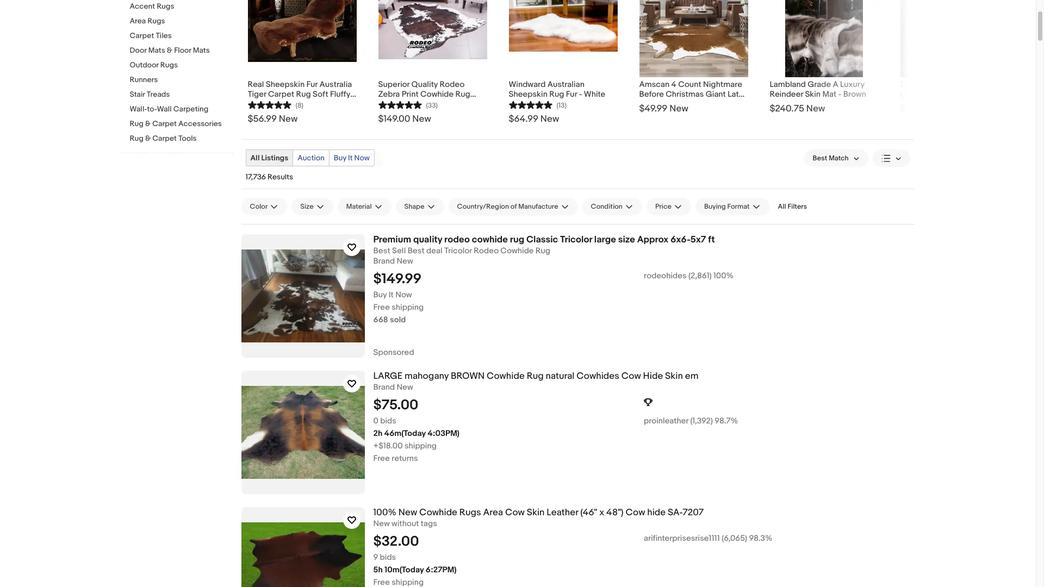 Task type: locate. For each thing, give the bounding box(es) containing it.
100% right (2,861)
[[714, 271, 734, 281]]

0 horizontal spatial 100%
[[373, 508, 396, 518]]

best down the quality
[[408, 246, 425, 256]]

1 vertical spatial now
[[396, 290, 412, 300]]

rodeo right quality at top left
[[440, 79, 465, 90]]

(today left 6:27pm)
[[400, 565, 424, 575]]

rug inside superior quality rodeo zebra print cowhide rug approx 5' x 7'
[[456, 89, 470, 100]]

new up $149.99
[[397, 256, 413, 266]]

1 horizontal spatial buy
[[373, 290, 387, 300]]

buy down $149.99
[[373, 290, 387, 300]]

new down lambland grade a luxury reindeer skin mat - brown link
[[807, 103, 825, 114]]

1 horizontal spatial skin
[[665, 371, 683, 382]]

0 horizontal spatial all
[[251, 153, 260, 163]]

1 horizontal spatial all
[[778, 202, 786, 211]]

sa-
[[668, 508, 683, 518]]

shipping up sold
[[392, 302, 424, 313]]

0 horizontal spatial area
[[130, 16, 146, 26]]

1 vertical spatial shipping
[[405, 441, 437, 451]]

door mats & floor mats link
[[130, 46, 233, 56]]

large
[[594, 234, 616, 245]]

all left filters
[[778, 202, 786, 211]]

0 horizontal spatial buy
[[334, 153, 346, 163]]

100%
[[714, 271, 734, 281], [373, 508, 396, 518]]

1 horizontal spatial sheepskin
[[509, 89, 548, 100]]

1 vertical spatial skin
[[665, 371, 683, 382]]

now up material 'dropdown button'
[[354, 153, 370, 163]]

$75.00
[[373, 397, 419, 414]]

large mahogany brown cowhide rug natural cowhides cow hide skin em link
[[373, 371, 915, 382]]

rug inside windward australian sheepskin rug fur - white
[[550, 89, 564, 100]]

46m
[[384, 429, 402, 439]]

bids right 9
[[380, 553, 396, 563]]

cowhides
[[577, 371, 620, 382]]

0 vertical spatial (today
[[402, 429, 426, 439]]

2 free from the top
[[373, 454, 390, 464]]

approx inside superior quality rodeo zebra print cowhide rug approx 5' x 7'
[[378, 99, 406, 109]]

skin inside lambland grade a luxury reindeer skin mat - brown $240.75 new
[[805, 89, 821, 100]]

top rated plus image
[[644, 398, 653, 407]]

shipping up returns
[[405, 441, 437, 451]]

brand
[[373, 256, 395, 266], [373, 382, 395, 393]]

tags
[[421, 519, 437, 529]]

(today up returns
[[402, 429, 426, 439]]

bids inside $75.00 0 bids 2h 46m (today 4:03pm) +$18.00 shipping free returns
[[380, 416, 396, 426]]

1 horizontal spatial x
[[600, 508, 605, 518]]

premium quality rodeo cowhide rug classic tricolor large size approx 6x6-5x7 ft image
[[241, 234, 365, 358]]

mat inside lambland grade a luxury reindeer skin mat - brown $240.75 new
[[823, 89, 837, 100]]

leather
[[547, 508, 579, 518]]

$56.99 new
[[248, 114, 298, 125]]

cowhide up (33)
[[420, 89, 454, 100]]

0 vertical spatial buy
[[334, 153, 346, 163]]

cowhide up tags
[[419, 508, 457, 518]]

cowhide right brown
[[487, 371, 525, 382]]

reindeer
[[770, 89, 803, 100]]

area
[[130, 16, 146, 26], [483, 508, 503, 518]]

0 horizontal spatial skin
[[527, 508, 545, 518]]

it down $149.99
[[389, 290, 394, 300]]

best inside dropdown button
[[813, 154, 828, 163]]

size button
[[292, 198, 333, 215]]

- left brown
[[839, 89, 842, 100]]

bids right 0
[[380, 416, 396, 426]]

0 horizontal spatial x
[[416, 99, 420, 109]]

0 horizontal spatial mat
[[267, 99, 281, 109]]

accent
[[130, 2, 155, 11]]

1 vertical spatial all
[[778, 202, 786, 211]]

0 horizontal spatial approx
[[378, 99, 406, 109]]

1 vertical spatial rodeo
[[474, 246, 499, 256]]

material
[[346, 202, 372, 211]]

4:03pm)
[[428, 429, 460, 439]]

2 5 out of 5 stars image from the left
[[509, 100, 552, 110]]

1 vertical spatial it
[[389, 290, 394, 300]]

$64.99 new
[[509, 114, 559, 125]]

country/region of manufacture
[[457, 202, 558, 211]]

lambland grade a luxury reindeer skin mat - brown image
[[785, 0, 863, 77]]

x left 7'
[[416, 99, 420, 109]]

giant
[[706, 89, 726, 100]]

amscan 4 count nightmare before christmas giant latex plastic balloons multi co image
[[639, 0, 748, 77]]

wall
[[157, 104, 172, 114]]

0 horizontal spatial -
[[579, 89, 582, 100]]

- inside lambland grade a luxury reindeer skin mat - brown $240.75 new
[[839, 89, 842, 100]]

free inside $149.99 buy it now free shipping 668 sold
[[373, 302, 390, 313]]

rodeo inside superior quality rodeo zebra print cowhide rug approx 5' x 7'
[[440, 79, 465, 90]]

premium
[[373, 234, 411, 245]]

best down the premium
[[373, 246, 390, 256]]

stair
[[130, 90, 145, 99]]

0 vertical spatial approx
[[378, 99, 406, 109]]

17,736
[[246, 172, 266, 182]]

(2,861)
[[689, 271, 712, 281]]

buy right auction link
[[334, 153, 346, 163]]

mat
[[823, 89, 837, 100], [267, 99, 281, 109]]

0 horizontal spatial it
[[348, 153, 353, 163]]

-
[[579, 89, 582, 100], [839, 89, 842, 100]]

0 vertical spatial skin
[[805, 89, 821, 100]]

carpet inside real sheepskin fur australia tiger carpet rug soft fluffy plain mat chair sofa
[[268, 89, 294, 100]]

arifinterprisesrise1111 (6,065) 98.3%
[[644, 534, 773, 544]]

1 vertical spatial approx
[[637, 234, 669, 245]]

arifinterprisesrise1111
[[644, 534, 720, 544]]

2 horizontal spatial skin
[[805, 89, 821, 100]]

shipping inside $75.00 0 bids 2h 46m (today 4:03pm) +$18.00 shipping free returns
[[405, 441, 437, 451]]

plastic
[[639, 99, 664, 109]]

fur up (13)
[[566, 89, 577, 100]]

$240.75
[[770, 103, 805, 114]]

1 vertical spatial free
[[373, 454, 390, 464]]

(today for $32.00
[[400, 565, 424, 575]]

0 horizontal spatial best
[[373, 246, 390, 256]]

sheepskin up $64.99
[[509, 89, 548, 100]]

now
[[354, 153, 370, 163], [396, 290, 412, 300]]

amscan 4 count nightmare before christmas giant latex plastic balloons multi co link
[[639, 77, 748, 109]]

1 - from the left
[[579, 89, 582, 100]]

accent rugs link
[[130, 2, 233, 12]]

fur up sofa
[[307, 79, 318, 90]]

2 brand from the top
[[373, 382, 395, 393]]

mats down tiles
[[148, 46, 165, 55]]

2 vertical spatial &
[[145, 134, 151, 143]]

1 horizontal spatial approx
[[637, 234, 669, 245]]

(today for $75.00
[[402, 429, 426, 439]]

buy it now link
[[330, 150, 374, 166]]

new down 7'
[[412, 114, 431, 125]]

shipping
[[392, 302, 424, 313], [405, 441, 437, 451]]

0 vertical spatial rodeo
[[440, 79, 465, 90]]

0 vertical spatial shipping
[[392, 302, 424, 313]]

christmas
[[666, 89, 704, 100]]

mat left luxury
[[823, 89, 837, 100]]

approx up '$149.00'
[[378, 99, 406, 109]]

5h
[[373, 565, 383, 575]]

white
[[584, 89, 606, 100]]

1 vertical spatial buy
[[373, 290, 387, 300]]

(today inside $32.00 9 bids 5h 10m (today 6:27pm)
[[400, 565, 424, 575]]

buy
[[334, 153, 346, 163], [373, 290, 387, 300]]

$149.00
[[378, 114, 410, 125]]

0 vertical spatial now
[[354, 153, 370, 163]]

without
[[392, 519, 419, 529]]

mat up $56.99 new
[[267, 99, 281, 109]]

skin inside large mahogany brown cowhide rug natural cowhides cow hide skin em brand new
[[665, 371, 683, 382]]

wall-to-wall carpeting link
[[130, 104, 233, 115]]

new up $32.00
[[373, 519, 390, 529]]

best match
[[813, 154, 849, 163]]

sheepskin up chair
[[266, 79, 305, 90]]

cowhide inside superior quality rodeo zebra print cowhide rug approx 5' x 7'
[[420, 89, 454, 100]]

all inside "button"
[[778, 202, 786, 211]]

x right "(46""
[[600, 508, 605, 518]]

$56.99
[[248, 114, 277, 125]]

x for 48")
[[600, 508, 605, 518]]

1 horizontal spatial -
[[839, 89, 842, 100]]

5 out of 5 stars image
[[378, 100, 422, 110], [509, 100, 552, 110]]

manufacture
[[519, 202, 558, 211]]

now down $149.99
[[396, 290, 412, 300]]

2 - from the left
[[839, 89, 842, 100]]

all for all listings
[[251, 153, 260, 163]]

1 horizontal spatial mat
[[823, 89, 837, 100]]

(today inside $75.00 0 bids 2h 46m (today 4:03pm) +$18.00 shipping free returns
[[402, 429, 426, 439]]

$149.99
[[373, 271, 422, 288]]

skin left a
[[805, 89, 821, 100]]

skin left em
[[665, 371, 683, 382]]

color
[[250, 202, 268, 211]]

0 horizontal spatial fur
[[307, 79, 318, 90]]

0 vertical spatial all
[[251, 153, 260, 163]]

10m
[[385, 565, 400, 575]]

1 vertical spatial (today
[[400, 565, 424, 575]]

2 mats from the left
[[193, 46, 210, 55]]

1 horizontal spatial area
[[483, 508, 503, 518]]

cowhide down rug
[[501, 246, 534, 256]]

$64.99
[[509, 114, 538, 125]]

0 vertical spatial brand
[[373, 256, 395, 266]]

free up 668
[[373, 302, 390, 313]]

deal
[[427, 246, 443, 256]]

print
[[402, 89, 419, 100]]

brand up $149.99
[[373, 256, 395, 266]]

2 vertical spatial skin
[[527, 508, 545, 518]]

approx right size
[[637, 234, 669, 245]]

1 horizontal spatial rodeo
[[474, 246, 499, 256]]

new up the without
[[399, 508, 417, 518]]

0 vertical spatial area
[[130, 16, 146, 26]]

rugs
[[157, 2, 174, 11], [148, 16, 165, 26], [160, 60, 178, 70], [460, 508, 481, 518]]

1 horizontal spatial 5 out of 5 stars image
[[509, 100, 552, 110]]

tricolor down rodeo at the top
[[444, 246, 472, 256]]

skin left leather
[[527, 508, 545, 518]]

carpet
[[130, 31, 154, 40], [268, 89, 294, 100], [152, 119, 177, 128], [152, 134, 177, 143]]

real
[[248, 79, 264, 90]]

shape
[[404, 202, 425, 211]]

count
[[678, 79, 702, 90]]

1 brand from the top
[[373, 256, 395, 266]]

0 horizontal spatial now
[[354, 153, 370, 163]]

brand down large
[[373, 382, 395, 393]]

em
[[685, 371, 699, 382]]

large mahogany brown cowhide rug natural cowhides cow hide skin em brand new
[[373, 371, 699, 393]]

mats right floor
[[193, 46, 210, 55]]

all listings
[[251, 153, 288, 163]]

large mahogany brown cowhide rug natural cowhides cow hide skin em image
[[241, 371, 365, 494]]

4.9 out of 5 stars image
[[248, 100, 291, 110]]

- left white
[[579, 89, 582, 100]]

all up 17,736
[[251, 153, 260, 163]]

1 vertical spatial 100%
[[373, 508, 396, 518]]

bids inside $32.00 9 bids 5h 10m (today 6:27pm)
[[380, 553, 396, 563]]

0 horizontal spatial rodeo
[[440, 79, 465, 90]]

country/region of manufacture button
[[449, 198, 578, 215]]

sell
[[392, 246, 406, 256]]

(8) link
[[248, 100, 304, 110]]

view: list view image
[[882, 153, 902, 164]]

0 horizontal spatial mats
[[148, 46, 165, 55]]

5 out of 5 stars image up $64.99 new
[[509, 100, 552, 110]]

1 horizontal spatial now
[[396, 290, 412, 300]]

0 horizontal spatial 5 out of 5 stars image
[[378, 100, 422, 110]]

buy inside buy it now link
[[334, 153, 346, 163]]

bids for $75.00
[[380, 416, 396, 426]]

cowhide
[[420, 89, 454, 100], [501, 246, 534, 256], [487, 371, 525, 382], [419, 508, 457, 518]]

0 vertical spatial x
[[416, 99, 420, 109]]

skin inside "100% new cowhide rugs area cow skin leather (46" x 48") cow hide sa-7207 new without tags"
[[527, 508, 545, 518]]

free down +$18.00
[[373, 454, 390, 464]]

+$18.00
[[373, 441, 403, 451]]

1 horizontal spatial fur
[[566, 89, 577, 100]]

area inside accent rugs area rugs carpet tiles door mats & floor mats outdoor rugs runners stair treads wall-to-wall carpeting rug & carpet accessories rug & carpet tools
[[130, 16, 146, 26]]

tricolor left the large
[[560, 234, 592, 245]]

1 vertical spatial area
[[483, 508, 503, 518]]

x inside "100% new cowhide rugs area cow skin leather (46" x 48") cow hide sa-7207 new without tags"
[[600, 508, 605, 518]]

best left match
[[813, 154, 828, 163]]

100% new cowhide rugs area cow skin leather (46" x 48") cow hide sa-7207 image
[[241, 508, 365, 587]]

x inside superior quality rodeo zebra print cowhide rug approx 5' x 7'
[[416, 99, 420, 109]]

cow left hide on the right of the page
[[622, 371, 641, 382]]

2 horizontal spatial best
[[813, 154, 828, 163]]

superior
[[378, 79, 410, 90]]

latex
[[728, 89, 748, 100]]

5 out of 5 stars image up $149.00 new
[[378, 100, 422, 110]]

1 horizontal spatial 100%
[[714, 271, 734, 281]]

tiger
[[248, 89, 266, 100]]

superior quality rodeo zebra print cowhide rug approx 5' x 7' image
[[378, 0, 487, 59]]

carpeting
[[173, 104, 208, 114]]

sheepskin
[[266, 79, 305, 90], [509, 89, 548, 100]]

nightmare
[[703, 79, 743, 90]]

100% up the without
[[373, 508, 396, 518]]

1 horizontal spatial it
[[389, 290, 394, 300]]

rug & carpet accessories link
[[130, 119, 233, 129]]

amscan 4 count nightmare before christmas giant latex plastic balloons multi co
[[639, 79, 748, 109]]

(13)
[[557, 101, 567, 110]]

1 horizontal spatial mats
[[193, 46, 210, 55]]

best match button
[[804, 150, 868, 167]]

rugs inside "100% new cowhide rugs area cow skin leather (46" x 48") cow hide sa-7207 new without tags"
[[460, 508, 481, 518]]

it right auction link
[[348, 153, 353, 163]]

- inside windward australian sheepskin rug fur - white
[[579, 89, 582, 100]]

1 vertical spatial bids
[[380, 553, 396, 563]]

0 vertical spatial free
[[373, 302, 390, 313]]

1 free from the top
[[373, 302, 390, 313]]

$49.99
[[639, 103, 668, 114]]

cow
[[622, 371, 641, 382], [505, 508, 525, 518], [626, 508, 645, 518]]

quality
[[413, 234, 442, 245]]

new up $75.00
[[397, 382, 413, 393]]

to-
[[147, 104, 157, 114]]

approx inside premium quality rodeo cowhide rug classic tricolor large size approx 6x6-5x7 ft best sell best deal tricolor rodeo cowhide rug brand new
[[637, 234, 669, 245]]

1 vertical spatial x
[[600, 508, 605, 518]]

1 vertical spatial brand
[[373, 382, 395, 393]]

1 5 out of 5 stars image from the left
[[378, 100, 422, 110]]

plain
[[248, 99, 265, 109]]

rodeo down cowhide
[[474, 246, 499, 256]]

0 horizontal spatial sheepskin
[[266, 79, 305, 90]]

0 vertical spatial bids
[[380, 416, 396, 426]]

brown
[[451, 371, 485, 382]]



Task type: vqa. For each thing, say whether or not it's contained in the screenshot.
the rightmost "Best"
yes



Task type: describe. For each thing, give the bounding box(es) containing it.
outdoor rugs link
[[130, 60, 233, 71]]

cowhide inside "100% new cowhide rugs area cow skin leather (46" x 48") cow hide sa-7207 new without tags"
[[419, 508, 457, 518]]

fur inside real sheepskin fur australia tiger carpet rug soft fluffy plain mat chair sofa
[[307, 79, 318, 90]]

(13) link
[[509, 100, 567, 110]]

condition
[[591, 202, 623, 211]]

zebra
[[378, 89, 400, 100]]

6:27pm)
[[426, 565, 457, 575]]

fluffy
[[330, 89, 350, 100]]

brown
[[844, 89, 867, 100]]

new down (13)
[[541, 114, 559, 125]]

rug & carpet tools link
[[130, 134, 233, 144]]

0 horizontal spatial tricolor
[[444, 246, 472, 256]]

real sheepskin fur australia tiger carpet rug soft fluffy plain mat chair sofa image
[[248, 0, 357, 62]]

match
[[829, 154, 849, 163]]

buy inside $149.99 buy it now free shipping 668 sold
[[373, 290, 387, 300]]

shipping inside $149.99 buy it now free shipping 668 sold
[[392, 302, 424, 313]]

cow inside large mahogany brown cowhide rug natural cowhides cow hide skin em brand new
[[622, 371, 641, 382]]

cowhide
[[472, 234, 508, 245]]

of
[[511, 202, 517, 211]]

it inside $149.99 buy it now free shipping 668 sold
[[389, 290, 394, 300]]

5 out of 5 stars image for $149.00
[[378, 100, 422, 110]]

cowhide inside large mahogany brown cowhide rug natural cowhides cow hide skin em brand new
[[487, 371, 525, 382]]

rug inside premium quality rodeo cowhide rug classic tricolor large size approx 6x6-5x7 ft best sell best deal tricolor rodeo cowhide rug brand new
[[536, 246, 551, 256]]

tiles
[[156, 31, 172, 40]]

free inside $75.00 0 bids 2h 46m (today 4:03pm) +$18.00 shipping free returns
[[373, 454, 390, 464]]

co
[[720, 99, 731, 109]]

rodeo inside premium quality rodeo cowhide rug classic tricolor large size approx 6x6-5x7 ft best sell best deal tricolor rodeo cowhide rug brand new
[[474, 246, 499, 256]]

mat inside real sheepskin fur australia tiger carpet rug soft fluffy plain mat chair sofa
[[267, 99, 281, 109]]

buying format button
[[696, 198, 769, 215]]

auction link
[[293, 150, 329, 166]]

1 horizontal spatial best
[[408, 246, 425, 256]]

(33) link
[[378, 100, 438, 110]]

cowhide inside premium quality rodeo cowhide rug classic tricolor large size approx 6x6-5x7 ft best sell best deal tricolor rodeo cowhide rug brand new
[[501, 246, 534, 256]]

price button
[[647, 198, 691, 215]]

windward australian sheepskin rug fur - white image
[[509, 0, 618, 52]]

x for 7'
[[416, 99, 420, 109]]

0
[[373, 416, 379, 426]]

proinleather (1,392) 98.7%
[[644, 416, 738, 426]]

windward australian sheepskin rug fur - white link
[[509, 77, 618, 100]]

superior quality rodeo zebra print cowhide rug approx 5' x 7' link
[[378, 77, 487, 109]]

quality
[[412, 79, 438, 90]]

rodeohides
[[644, 271, 687, 281]]

100% inside "100% new cowhide rugs area cow skin leather (46" x 48") cow hide sa-7207 new without tags"
[[373, 508, 396, 518]]

rodeo
[[444, 234, 470, 245]]

mahogany
[[405, 371, 449, 382]]

new inside premium quality rodeo cowhide rug classic tricolor large size approx 6x6-5x7 ft best sell best deal tricolor rodeo cowhide rug brand new
[[397, 256, 413, 266]]

fur inside windward australian sheepskin rug fur - white
[[566, 89, 577, 100]]

48")
[[607, 508, 624, 518]]

size
[[300, 202, 314, 211]]

sold
[[390, 315, 406, 325]]

$32.00 9 bids 5h 10m (today 6:27pm)
[[373, 534, 457, 575]]

premium quality rodeo cowhide rug classic tricolor large size approx 6x6-5x7 ft link
[[373, 234, 915, 246]]

large
[[373, 371, 403, 382]]

real sheepskin fur australia tiger carpet rug soft fluffy plain mat chair sofa link
[[248, 77, 357, 109]]

5x7
[[691, 234, 706, 245]]

natural
[[546, 371, 575, 382]]

1 mats from the left
[[148, 46, 165, 55]]

$149.99 buy it now free shipping 668 sold
[[373, 271, 424, 325]]

100% new cowhide rugs area cow skin leather (46" x 48") cow hide sa-7207 new without tags
[[373, 508, 704, 529]]

classic
[[527, 234, 558, 245]]

area inside "100% new cowhide rugs area cow skin leather (46" x 48") cow hide sa-7207 new without tags"
[[483, 508, 503, 518]]

returns
[[392, 454, 418, 464]]

carpet tiles link
[[130, 31, 233, 41]]

rodeohides (2,861) 100%
[[644, 271, 734, 281]]

sheepskin inside real sheepskin fur australia tiger carpet rug soft fluffy plain mat chair sofa
[[266, 79, 305, 90]]

brand inside large mahogany brown cowhide rug natural cowhides cow hide skin em brand new
[[373, 382, 395, 393]]

australia
[[320, 79, 352, 90]]

proinleather
[[644, 416, 689, 426]]

100% new cowhide rugs area cow skin leather (46" x 48") cow hide sa-7207 link
[[373, 508, 915, 519]]

floor
[[174, 46, 191, 55]]

format
[[728, 202, 750, 211]]

hide
[[643, 371, 663, 382]]

$46.99 new
[[901, 103, 951, 114]]

runners link
[[130, 75, 233, 85]]

4
[[672, 79, 677, 90]]

$32.00
[[373, 534, 419, 550]]

outdoor
[[130, 60, 159, 70]]

0 vertical spatial 100%
[[714, 271, 734, 281]]

5 out of 5 stars image for $64.99
[[509, 100, 552, 110]]

$46.99
[[901, 103, 930, 114]]

(46"
[[581, 508, 598, 518]]

lambland grade a luxury reindeer skin mat - brown link
[[770, 77, 879, 100]]

amscan
[[639, 79, 670, 90]]

new inside large mahogany brown cowhide rug natural cowhides cow hide skin em brand new
[[397, 382, 413, 393]]

2h
[[373, 429, 383, 439]]

new down christmas
[[670, 103, 689, 114]]

now inside $149.99 buy it now free shipping 668 sold
[[396, 290, 412, 300]]

bids for $32.00
[[380, 553, 396, 563]]

door
[[130, 46, 147, 55]]

price
[[655, 202, 672, 211]]

auction
[[298, 153, 325, 163]]

country/region
[[457, 202, 509, 211]]

grade
[[808, 79, 831, 90]]

98.7%
[[715, 416, 738, 426]]

98.3%
[[749, 534, 773, 544]]

new right $46.99
[[932, 103, 951, 114]]

windward australian sheepskin rug fur - white
[[509, 79, 606, 100]]

cow left leather
[[505, 508, 525, 518]]

0 vertical spatial it
[[348, 153, 353, 163]]

rug
[[510, 234, 525, 245]]

runners
[[130, 75, 158, 84]]

cow right 48")
[[626, 508, 645, 518]]

all for all filters
[[778, 202, 786, 211]]

chair
[[283, 99, 303, 109]]

sheepskin inside windward australian sheepskin rug fur - white
[[509, 89, 548, 100]]

1 horizontal spatial tricolor
[[560, 234, 592, 245]]

rug inside real sheepskin fur australia tiger carpet rug soft fluffy plain mat chair sofa
[[296, 89, 311, 100]]

new inside lambland grade a luxury reindeer skin mat - brown $240.75 new
[[807, 103, 825, 114]]

(8)
[[296, 101, 304, 110]]

17,736 results
[[246, 172, 293, 182]]

accessories
[[178, 119, 222, 128]]

all filters button
[[774, 198, 812, 215]]

superior quality rodeo zebra print cowhide rug approx 5' x 7'
[[378, 79, 470, 109]]

(1,392)
[[691, 416, 713, 426]]

esupport 12v car auto blue led light momentary speaker horn push button metal to image
[[901, 0, 1009, 77]]

stair treads link
[[130, 90, 233, 100]]

filters
[[788, 202, 807, 211]]

color button
[[241, 198, 287, 215]]

all filters
[[778, 202, 807, 211]]

rug inside large mahogany brown cowhide rug natural cowhides cow hide skin em brand new
[[527, 371, 544, 382]]

new down chair
[[279, 114, 298, 125]]

1 vertical spatial &
[[145, 119, 151, 128]]

668
[[373, 315, 388, 325]]

balloons
[[666, 99, 698, 109]]

treads
[[147, 90, 170, 99]]

brand inside premium quality rodeo cowhide rug classic tricolor large size approx 6x6-5x7 ft best sell best deal tricolor rodeo cowhide rug brand new
[[373, 256, 395, 266]]

0 vertical spatial &
[[167, 46, 172, 55]]

multi
[[700, 99, 718, 109]]

sofa
[[304, 99, 321, 109]]



